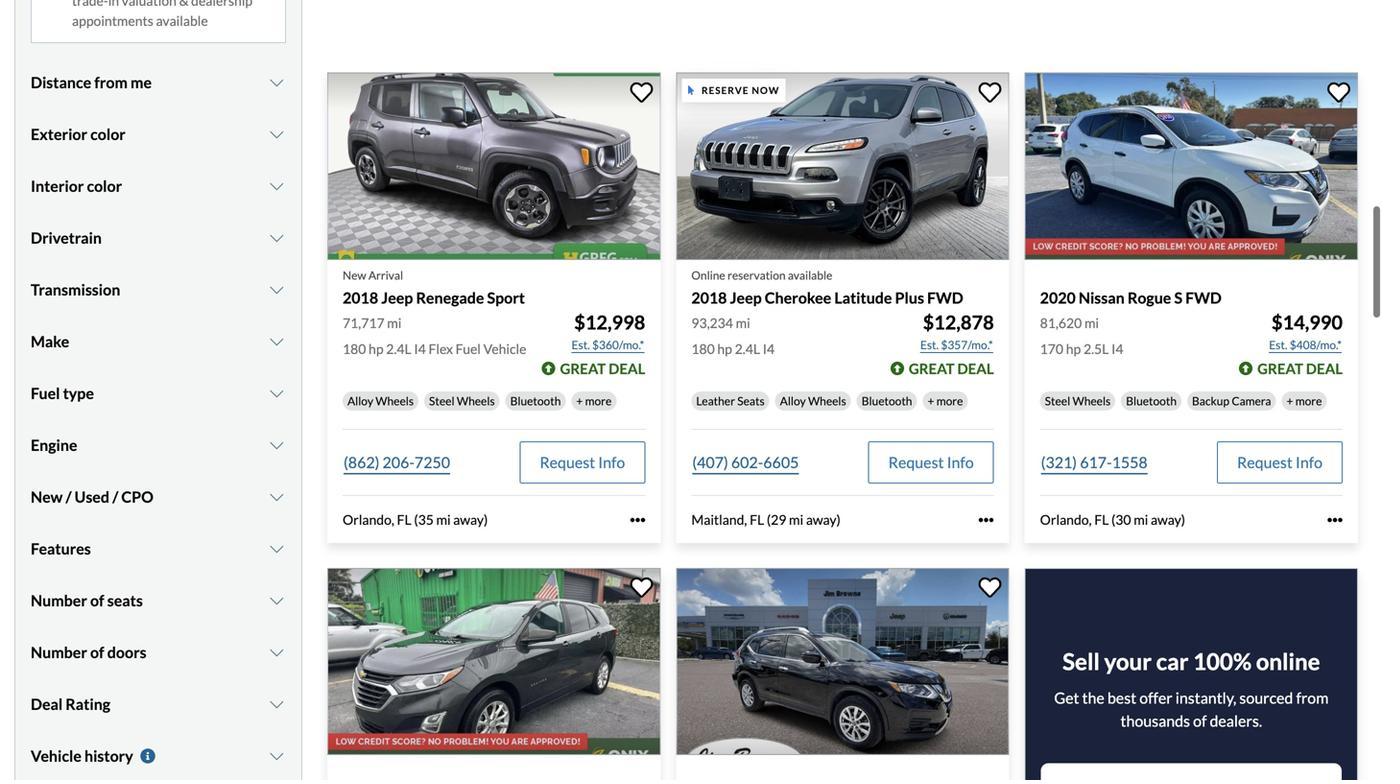Task type: vqa. For each thing, say whether or not it's contained in the screenshot.
specs
no



Task type: describe. For each thing, give the bounding box(es) containing it.
$14,990
[[1272, 311, 1343, 334]]

new arrival 2018 jeep renegade sport
[[343, 268, 525, 307]]

number of seats
[[31, 592, 143, 610]]

chevron down image for type
[[267, 386, 286, 402]]

i4 for $12,878
[[763, 341, 775, 357]]

2.4l for $12,998
[[386, 341, 412, 357]]

3 request info from the left
[[1238, 453, 1323, 472]]

online
[[692, 268, 726, 282]]

jeep inside 'online reservation available 2018 jeep cherokee latitude plus fwd'
[[730, 289, 762, 307]]

chevron down image for features
[[267, 542, 286, 557]]

2.5l
[[1084, 341, 1109, 357]]

flex
[[429, 341, 453, 357]]

more for $12,998
[[585, 394, 612, 408]]

$12,878
[[923, 311, 994, 334]]

sport
[[487, 289, 525, 307]]

magnetic black 2018 nissan rogue sv awd suv / crossover all-wheel drive continuously variable transmission image
[[676, 568, 1010, 756]]

chevron down image for /
[[267, 490, 286, 505]]

2018 inside new arrival 2018 jeep renegade sport
[[343, 289, 378, 307]]

93,234
[[692, 315, 733, 331]]

cpo
[[121, 488, 154, 507]]

sell your car 100% online
[[1063, 648, 1321, 676]]

plus
[[895, 289, 925, 307]]

fuel inside "71,717 mi 180 hp 2.4l i4 flex fuel vehicle"
[[456, 341, 481, 357]]

deal for $12,878
[[958, 360, 994, 378]]

+ more for $12,878
[[928, 394, 963, 408]]

deal for $12,998
[[609, 360, 646, 378]]

white 2020 nissan rogue s fwd suv / crossover front-wheel drive continuously variable transmission image
[[1025, 73, 1359, 260]]

request info for $12,878
[[889, 453, 974, 472]]

interior color
[[31, 177, 122, 196]]

1 alloy wheels from the left
[[348, 394, 414, 408]]

81,620
[[1040, 315, 1082, 331]]

est. for $14,990
[[1269, 338, 1288, 352]]

color for interior color
[[87, 177, 122, 196]]

online reservation available 2018 jeep cherokee latitude plus fwd
[[692, 268, 964, 307]]

1 alloy from the left
[[348, 394, 373, 408]]

(321) 617-1558
[[1041, 453, 1148, 472]]

maitland,
[[692, 512, 747, 528]]

$14,990 est. $408/mo.*
[[1269, 311, 1343, 352]]

car
[[1157, 648, 1189, 676]]

chevron down image for deal rating
[[267, 697, 286, 713]]

distance from me button
[[31, 59, 286, 107]]

renegade
[[416, 289, 484, 307]]

from inside dropdown button
[[94, 73, 128, 92]]

(862)
[[344, 453, 380, 472]]

number of doors button
[[31, 629, 286, 677]]

request for $12,998
[[540, 453, 595, 472]]

type
[[63, 384, 94, 403]]

mi right (29
[[789, 512, 804, 528]]

180 for $12,878
[[692, 341, 715, 357]]

deal rating
[[31, 695, 110, 714]]

est. $357/mo.* button
[[920, 336, 994, 355]]

(407) 602-6605 button
[[692, 442, 800, 484]]

3 more from the left
[[1296, 394, 1323, 408]]

number for number of seats
[[31, 592, 87, 610]]

$12,998
[[574, 311, 646, 334]]

reserve
[[702, 85, 749, 96]]

away) for $12,998
[[453, 512, 488, 528]]

latitude
[[835, 289, 892, 307]]

interior color button
[[31, 162, 286, 210]]

(321) 617-1558 button
[[1040, 442, 1149, 484]]

+ more for $12,998
[[576, 394, 612, 408]]

2020
[[1040, 289, 1076, 307]]

$12,878 est. $357/mo.*
[[921, 311, 994, 352]]

6605
[[764, 453, 799, 472]]

(321)
[[1041, 453, 1077, 472]]

sourced
[[1240, 689, 1294, 708]]

number of doors
[[31, 643, 147, 662]]

orlando, fl (35 mi away)
[[343, 512, 488, 528]]

2 fwd from the left
[[1186, 289, 1222, 307]]

hp for $12,878
[[718, 341, 732, 357]]

backup camera
[[1192, 394, 1272, 408]]

4 wheels from the left
[[1073, 394, 1111, 408]]

available
[[788, 268, 833, 282]]

i4 for $12,998
[[414, 341, 426, 357]]

ellipsis h image for orlando, fl (30 mi away)
[[1328, 513, 1343, 528]]

mi inside 93,234 mi 180 hp 2.4l i4
[[736, 315, 751, 331]]

(862) 206-7250 button
[[343, 442, 451, 484]]

3 request info button from the left
[[1217, 442, 1343, 484]]

request info button for $12,998
[[520, 442, 646, 484]]

transmission button
[[31, 266, 286, 314]]

get
[[1055, 689, 1080, 708]]

93,234 mi 180 hp 2.4l i4
[[692, 315, 775, 357]]

great deal for $14,990
[[1258, 360, 1343, 378]]

features button
[[31, 525, 286, 573]]

chevron down image for number of seats
[[267, 594, 286, 609]]

(30
[[1112, 512, 1132, 528]]

chevron down image for exterior color
[[267, 127, 286, 142]]

info circle image
[[138, 749, 157, 764]]

mi right (30
[[1134, 512, 1149, 528]]

est. for $12,878
[[921, 338, 939, 352]]

nissan
[[1079, 289, 1125, 307]]

gray 2020 chevrolet equinox 1.5t ls fwd suv / crossover front-wheel drive 6-speed automatic overdrive image
[[327, 568, 661, 756]]

rating
[[66, 695, 110, 714]]

great for $12,878
[[909, 360, 955, 378]]

(29
[[767, 512, 787, 528]]

leather
[[696, 394, 735, 408]]

+ for $12,998
[[576, 394, 583, 408]]

thousands
[[1121, 712, 1191, 731]]

great deal for $12,878
[[909, 360, 994, 378]]

engine
[[31, 436, 77, 455]]

fl for $12,878
[[750, 512, 764, 528]]

exterior color button
[[31, 111, 286, 159]]

$12,998 est. $360/mo.*
[[572, 311, 646, 352]]

chevron down image for transmission
[[267, 282, 286, 298]]

+ for $12,878
[[928, 394, 935, 408]]

jeep inside new arrival 2018 jeep renegade sport
[[381, 289, 413, 307]]

fuel inside dropdown button
[[31, 384, 60, 403]]

now
[[752, 85, 780, 96]]

seats
[[738, 394, 765, 408]]

arrival
[[369, 268, 403, 282]]

info for $12,878
[[947, 453, 974, 472]]

1 / from the left
[[66, 488, 72, 507]]

100%
[[1194, 648, 1252, 676]]

170
[[1040, 341, 1064, 357]]

3 away) from the left
[[1151, 512, 1186, 528]]

$357/mo.*
[[941, 338, 993, 352]]

3 info from the left
[[1296, 453, 1323, 472]]

history
[[84, 747, 133, 766]]

doors
[[107, 643, 147, 662]]

of for doors
[[90, 643, 104, 662]]

me
[[131, 73, 152, 92]]

info for $12,998
[[598, 453, 625, 472]]

(407)
[[693, 453, 729, 472]]

$360/mo.*
[[592, 338, 645, 352]]

more for $12,878
[[937, 394, 963, 408]]

bluetooth for $12,878
[[862, 394, 913, 408]]

rogue
[[1128, 289, 1172, 307]]

transmission
[[31, 281, 120, 299]]

cherokee
[[765, 289, 832, 307]]

orlando, for orlando, fl (35 mi away)
[[343, 512, 394, 528]]

2 alloy wheels from the left
[[780, 394, 847, 408]]

number of seats button
[[31, 577, 286, 625]]

mi inside "71,717 mi 180 hp 2.4l i4 flex fuel vehicle"
[[387, 315, 402, 331]]

request info for $12,998
[[540, 453, 625, 472]]

chevron down image for make
[[267, 334, 286, 350]]

deal rating button
[[31, 681, 286, 729]]

602-
[[731, 453, 764, 472]]

3 request from the left
[[1238, 453, 1293, 472]]



Task type: locate. For each thing, give the bounding box(es) containing it.
sell
[[1063, 648, 1100, 676]]

away) right (29
[[806, 512, 841, 528]]

new left arrival
[[343, 268, 366, 282]]

great for $12,998
[[560, 360, 606, 378]]

est. down $12,878
[[921, 338, 939, 352]]

1 horizontal spatial jeep
[[730, 289, 762, 307]]

(407) 602-6605
[[693, 453, 799, 472]]

drivetrain
[[31, 229, 102, 247]]

2 away) from the left
[[806, 512, 841, 528]]

deal
[[31, 695, 63, 714]]

180
[[343, 341, 366, 357], [692, 341, 715, 357]]

orlando, for orlando, fl (30 mi away)
[[1040, 512, 1092, 528]]

i4 inside 93,234 mi 180 hp 2.4l i4
[[763, 341, 775, 357]]

est. $408/mo.* button
[[1269, 336, 1343, 355]]

1 more from the left
[[585, 394, 612, 408]]

1 horizontal spatial vehicle
[[484, 341, 527, 357]]

1 horizontal spatial est.
[[921, 338, 939, 352]]

2018 inside 'online reservation available 2018 jeep cherokee latitude plus fwd'
[[692, 289, 727, 307]]

color inside exterior color dropdown button
[[90, 125, 126, 144]]

2 more from the left
[[937, 394, 963, 408]]

dealers.
[[1210, 712, 1263, 731]]

5 chevron down image from the top
[[267, 334, 286, 350]]

2 great deal from the left
[[909, 360, 994, 378]]

fwd up $12,878
[[928, 289, 964, 307]]

1 horizontal spatial request
[[889, 453, 944, 472]]

+ more
[[576, 394, 612, 408], [928, 394, 963, 408], [1287, 394, 1323, 408]]

deal
[[609, 360, 646, 378], [958, 360, 994, 378], [1307, 360, 1343, 378]]

2.4l left flex
[[386, 341, 412, 357]]

1558
[[1112, 453, 1148, 472]]

1 jeep from the left
[[381, 289, 413, 307]]

fl left (30
[[1095, 512, 1109, 528]]

1 wheels from the left
[[376, 394, 414, 408]]

mi right 93,234
[[736, 315, 751, 331]]

new / used / cpo
[[31, 488, 154, 507]]

0 horizontal spatial fl
[[397, 512, 412, 528]]

advertisement region
[[501, 0, 1200, 36]]

away) right (30
[[1151, 512, 1186, 528]]

from left me
[[94, 73, 128, 92]]

0 horizontal spatial i4
[[414, 341, 426, 357]]

est. $360/mo.* button
[[571, 336, 646, 355]]

0 horizontal spatial 2018
[[343, 289, 378, 307]]

great deal
[[560, 360, 646, 378], [909, 360, 994, 378], [1258, 360, 1343, 378]]

/ left 'used'
[[66, 488, 72, 507]]

new inside dropdown button
[[31, 488, 63, 507]]

1 horizontal spatial 2.4l
[[735, 341, 760, 357]]

0 vertical spatial from
[[94, 73, 128, 92]]

2 horizontal spatial away)
[[1151, 512, 1186, 528]]

alloy wheels up '(862) 206-7250'
[[348, 394, 414, 408]]

2 horizontal spatial great
[[1258, 360, 1304, 378]]

0 horizontal spatial alloy wheels
[[348, 394, 414, 408]]

number inside dropdown button
[[31, 592, 87, 610]]

0 horizontal spatial more
[[585, 394, 612, 408]]

2 info from the left
[[947, 453, 974, 472]]

1 horizontal spatial more
[[937, 394, 963, 408]]

2 horizontal spatial great deal
[[1258, 360, 1343, 378]]

0 vertical spatial vehicle
[[484, 341, 527, 357]]

1 2.4l from the left
[[386, 341, 412, 357]]

distance from me
[[31, 73, 152, 92]]

2 horizontal spatial +
[[1287, 394, 1294, 408]]

great down est. $357/mo.* button
[[909, 360, 955, 378]]

features
[[31, 540, 91, 559]]

2 horizontal spatial est.
[[1269, 338, 1288, 352]]

orlando, left '(35'
[[343, 512, 394, 528]]

jeep down arrival
[[381, 289, 413, 307]]

0 horizontal spatial steel wheels
[[429, 394, 495, 408]]

chevron down image for number of doors
[[267, 645, 286, 661]]

billet silver metallic clearcoat 2018 jeep cherokee latitude plus fwd suv / crossover front-wheel drive 9-speed automatic image
[[676, 73, 1010, 260]]

3 deal from the left
[[1307, 360, 1343, 378]]

reserve now
[[702, 85, 780, 96]]

180 inside 93,234 mi 180 hp 2.4l i4
[[692, 341, 715, 357]]

2 horizontal spatial request info
[[1238, 453, 1323, 472]]

chevron down image inside interior color dropdown button
[[267, 179, 286, 194]]

(35
[[414, 512, 434, 528]]

2 hp from the left
[[718, 341, 732, 357]]

i4 left flex
[[414, 341, 426, 357]]

mi up 2.5l
[[1085, 315, 1099, 331]]

2 horizontal spatial i4
[[1112, 341, 1124, 357]]

best
[[1108, 689, 1137, 708]]

deal down $357/mo.*
[[958, 360, 994, 378]]

0 horizontal spatial deal
[[609, 360, 646, 378]]

away) right '(35'
[[453, 512, 488, 528]]

alloy right seats
[[780, 394, 806, 408]]

mi
[[387, 315, 402, 331], [736, 315, 751, 331], [1085, 315, 1099, 331], [436, 512, 451, 528], [789, 512, 804, 528], [1134, 512, 1149, 528]]

number inside dropdown button
[[31, 643, 87, 662]]

0 horizontal spatial info
[[598, 453, 625, 472]]

chevron down image for interior color
[[267, 179, 286, 194]]

3 hp from the left
[[1066, 341, 1081, 357]]

of left seats
[[90, 592, 104, 610]]

$408/mo.*
[[1290, 338, 1342, 352]]

0 horizontal spatial + more
[[576, 394, 612, 408]]

vehicle history
[[31, 747, 133, 766]]

mi inside 81,620 mi 170 hp 2.5l i4
[[1085, 315, 1099, 331]]

vehicle inside "71,717 mi 180 hp 2.4l i4 flex fuel vehicle"
[[484, 341, 527, 357]]

request
[[540, 453, 595, 472], [889, 453, 944, 472], [1238, 453, 1293, 472]]

2 request info button from the left
[[869, 442, 994, 484]]

8 chevron down image from the top
[[267, 645, 286, 661]]

vehicle down deal
[[31, 747, 81, 766]]

1 horizontal spatial steel
[[1045, 394, 1071, 408]]

wheels down 2.5l
[[1073, 394, 1111, 408]]

of inside dropdown button
[[90, 592, 104, 610]]

1 horizontal spatial ellipsis h image
[[1328, 513, 1343, 528]]

0 horizontal spatial fwd
[[928, 289, 964, 307]]

1 horizontal spatial alloy wheels
[[780, 394, 847, 408]]

1 est. from the left
[[572, 338, 590, 352]]

est. down $14,990 at the top right of page
[[1269, 338, 1288, 352]]

180 inside "71,717 mi 180 hp 2.4l i4 flex fuel vehicle"
[[343, 341, 366, 357]]

2 request from the left
[[889, 453, 944, 472]]

1 vertical spatial from
[[1297, 689, 1329, 708]]

fuel left type
[[31, 384, 60, 403]]

3 great deal from the left
[[1258, 360, 1343, 378]]

0 vertical spatial of
[[90, 592, 104, 610]]

deal for $14,990
[[1307, 360, 1343, 378]]

1 horizontal spatial +
[[928, 394, 935, 408]]

2.4l for $12,878
[[735, 341, 760, 357]]

2018 down the online
[[692, 289, 727, 307]]

hp down 71,717
[[369, 341, 384, 357]]

number
[[31, 592, 87, 610], [31, 643, 87, 662]]

chevron down image inside the deal rating dropdown button
[[267, 697, 286, 713]]

more down est. $357/mo.* button
[[937, 394, 963, 408]]

7250
[[415, 453, 450, 472]]

color right 'interior'
[[87, 177, 122, 196]]

distance
[[31, 73, 91, 92]]

steel down '170'
[[1045, 394, 1071, 408]]

2 request info from the left
[[889, 453, 974, 472]]

request info button for $12,878
[[869, 442, 994, 484]]

maitland, fl (29 mi away)
[[692, 512, 841, 528]]

2 steel wheels from the left
[[1045, 394, 1111, 408]]

mi right '(35'
[[436, 512, 451, 528]]

orlando, left (30
[[1040, 512, 1092, 528]]

1 horizontal spatial + more
[[928, 394, 963, 408]]

fuel type button
[[31, 370, 286, 418]]

2020 nissan rogue s fwd
[[1040, 289, 1222, 307]]

+ more down est. $357/mo.* button
[[928, 394, 963, 408]]

chevron down image inside drivetrain dropdown button
[[267, 231, 286, 246]]

2 2018 from the left
[[692, 289, 727, 307]]

7 chevron down image from the top
[[267, 594, 286, 609]]

interior
[[31, 177, 84, 196]]

/ left cpo
[[112, 488, 118, 507]]

2 ellipsis h image from the left
[[1328, 513, 1343, 528]]

3 fl from the left
[[1095, 512, 1109, 528]]

2 fl from the left
[[750, 512, 764, 528]]

2 horizontal spatial bluetooth
[[1126, 394, 1177, 408]]

2 horizontal spatial hp
[[1066, 341, 1081, 357]]

10 chevron down image from the top
[[267, 749, 286, 764]]

number for number of doors
[[31, 643, 87, 662]]

new for new / used / cpo
[[31, 488, 63, 507]]

mi right 71,717
[[387, 315, 402, 331]]

2.4l
[[386, 341, 412, 357], [735, 341, 760, 357]]

1 horizontal spatial deal
[[958, 360, 994, 378]]

deal down $360/mo.*
[[609, 360, 646, 378]]

0 horizontal spatial /
[[66, 488, 72, 507]]

2 orlando, from the left
[[1040, 512, 1092, 528]]

2.4l inside 93,234 mi 180 hp 2.4l i4
[[735, 341, 760, 357]]

get the best offer instantly, sourced from thousands of dealers.
[[1055, 689, 1329, 731]]

steel wheels
[[429, 394, 495, 408], [1045, 394, 1111, 408]]

est. for $12,998
[[572, 338, 590, 352]]

1 hp from the left
[[369, 341, 384, 357]]

71,717
[[343, 315, 385, 331]]

1 horizontal spatial 180
[[692, 341, 715, 357]]

camera
[[1232, 394, 1272, 408]]

orlando,
[[343, 512, 394, 528], [1040, 512, 1092, 528]]

more down est. $360/mo.* button
[[585, 394, 612, 408]]

0 horizontal spatial bluetooth
[[510, 394, 561, 408]]

0 horizontal spatial great
[[560, 360, 606, 378]]

1 vertical spatial color
[[87, 177, 122, 196]]

1 orlando, from the left
[[343, 512, 394, 528]]

orlando, fl (30 mi away)
[[1040, 512, 1186, 528]]

steel wheels down flex
[[429, 394, 495, 408]]

(862) 206-7250
[[344, 453, 450, 472]]

0 horizontal spatial 2.4l
[[386, 341, 412, 357]]

mouse pointer image
[[688, 86, 694, 95]]

ellipsis h image
[[630, 513, 646, 528], [1328, 513, 1343, 528]]

ellipsis h image
[[979, 513, 994, 528]]

make button
[[31, 318, 286, 366]]

great deal for $12,998
[[560, 360, 646, 378]]

steel wheels down 2.5l
[[1045, 394, 1111, 408]]

chevron down image inside new / used / cpo dropdown button
[[267, 490, 286, 505]]

1 request from the left
[[540, 453, 595, 472]]

great
[[560, 360, 606, 378], [909, 360, 955, 378], [1258, 360, 1304, 378]]

0 horizontal spatial fuel
[[31, 384, 60, 403]]

hp inside 81,620 mi 170 hp 2.5l i4
[[1066, 341, 1081, 357]]

0 horizontal spatial jeep
[[381, 289, 413, 307]]

i4 up seats
[[763, 341, 775, 357]]

2 horizontal spatial info
[[1296, 453, 1323, 472]]

chevron down image inside exterior color dropdown button
[[267, 127, 286, 142]]

offer
[[1140, 689, 1173, 708]]

chevron down image inside number of doors dropdown button
[[267, 645, 286, 661]]

1 vertical spatial new
[[31, 488, 63, 507]]

1 horizontal spatial fuel
[[456, 341, 481, 357]]

180 down 71,717
[[343, 341, 366, 357]]

1 vertical spatial of
[[90, 643, 104, 662]]

0 vertical spatial color
[[90, 125, 126, 144]]

backup
[[1192, 394, 1230, 408]]

1 steel wheels from the left
[[429, 394, 495, 408]]

1 horizontal spatial from
[[1297, 689, 1329, 708]]

instantly,
[[1176, 689, 1237, 708]]

2 + from the left
[[928, 394, 935, 408]]

0 horizontal spatial alloy
[[348, 394, 373, 408]]

2 horizontal spatial deal
[[1307, 360, 1343, 378]]

of inside dropdown button
[[90, 643, 104, 662]]

3 wheels from the left
[[808, 394, 847, 408]]

2 great from the left
[[909, 360, 955, 378]]

2 + more from the left
[[928, 394, 963, 408]]

3 bluetooth from the left
[[1126, 394, 1177, 408]]

1 great from the left
[[560, 360, 606, 378]]

away) for $12,878
[[806, 512, 841, 528]]

1 horizontal spatial bluetooth
[[862, 394, 913, 408]]

bluetooth
[[510, 394, 561, 408], [862, 394, 913, 408], [1126, 394, 1177, 408]]

3 chevron down image from the top
[[267, 231, 286, 246]]

0 horizontal spatial +
[[576, 394, 583, 408]]

deal down $408/mo.*
[[1307, 360, 1343, 378]]

6 chevron down image from the top
[[267, 542, 286, 557]]

0 horizontal spatial ellipsis h image
[[630, 513, 646, 528]]

away)
[[453, 512, 488, 528], [806, 512, 841, 528], [1151, 512, 1186, 528]]

i4 inside 81,620 mi 170 hp 2.5l i4
[[1112, 341, 1124, 357]]

wheels up '(862) 206-7250'
[[376, 394, 414, 408]]

chevron down image for drivetrain
[[267, 231, 286, 246]]

request for $12,878
[[889, 453, 944, 472]]

hp for $12,998
[[369, 341, 384, 357]]

+ down est. $357/mo.* button
[[928, 394, 935, 408]]

est. inside "$12,878 est. $357/mo.*"
[[921, 338, 939, 352]]

3 great from the left
[[1258, 360, 1304, 378]]

1 2018 from the left
[[343, 289, 378, 307]]

leather seats
[[696, 394, 765, 408]]

1 horizontal spatial fl
[[750, 512, 764, 528]]

chevron down image inside distance from me dropdown button
[[267, 75, 286, 90]]

alloy up (862)
[[348, 394, 373, 408]]

of for seats
[[90, 592, 104, 610]]

2 est. from the left
[[921, 338, 939, 352]]

chevron down image inside the engine dropdown button
[[267, 438, 286, 453]]

180 for $12,998
[[343, 341, 366, 357]]

hp down 93,234
[[718, 341, 732, 357]]

1 great deal from the left
[[560, 360, 646, 378]]

chevron down image
[[267, 75, 286, 90], [267, 386, 286, 402], [267, 438, 286, 453], [267, 490, 286, 505]]

0 horizontal spatial hp
[[369, 341, 384, 357]]

i4 right 2.5l
[[1112, 341, 1124, 357]]

est. down $12,998
[[572, 338, 590, 352]]

wheels
[[376, 394, 414, 408], [457, 394, 495, 408], [808, 394, 847, 408], [1073, 394, 1111, 408]]

great deal down est. $357/mo.* button
[[909, 360, 994, 378]]

3 + more from the left
[[1287, 394, 1323, 408]]

fuel
[[456, 341, 481, 357], [31, 384, 60, 403]]

vehicle down sport in the left of the page
[[484, 341, 527, 357]]

2 horizontal spatial request
[[1238, 453, 1293, 472]]

make
[[31, 332, 69, 351]]

2 180 from the left
[[692, 341, 715, 357]]

2 jeep from the left
[[730, 289, 762, 307]]

3 + from the left
[[1287, 394, 1294, 408]]

2 deal from the left
[[958, 360, 994, 378]]

0 vertical spatial new
[[343, 268, 366, 282]]

2018
[[343, 289, 378, 307], [692, 289, 727, 307]]

617-
[[1080, 453, 1112, 472]]

alloy wheels
[[348, 394, 414, 408], [780, 394, 847, 408]]

1 vertical spatial number
[[31, 643, 87, 662]]

online
[[1257, 648, 1321, 676]]

1 i4 from the left
[[414, 341, 426, 357]]

of left doors
[[90, 643, 104, 662]]

2 alloy from the left
[[780, 394, 806, 408]]

206-
[[383, 453, 415, 472]]

wheels down "71,717 mi 180 hp 2.4l i4 flex fuel vehicle"
[[457, 394, 495, 408]]

0 horizontal spatial est.
[[572, 338, 590, 352]]

0 horizontal spatial away)
[[453, 512, 488, 528]]

chevron down image
[[267, 127, 286, 142], [267, 179, 286, 194], [267, 231, 286, 246], [267, 282, 286, 298], [267, 334, 286, 350], [267, 542, 286, 557], [267, 594, 286, 609], [267, 645, 286, 661], [267, 697, 286, 713], [267, 749, 286, 764]]

gray 2018 jeep renegade sport suv / crossover front-wheel drive automatic image
[[327, 73, 661, 260]]

1 horizontal spatial hp
[[718, 341, 732, 357]]

great deal down the est. $408/mo.* button
[[1258, 360, 1343, 378]]

of
[[90, 592, 104, 610], [90, 643, 104, 662], [1194, 712, 1207, 731]]

vehicle history button
[[31, 733, 286, 781]]

1 horizontal spatial 2018
[[692, 289, 727, 307]]

2 i4 from the left
[[763, 341, 775, 357]]

1 horizontal spatial request info button
[[869, 442, 994, 484]]

fuel type
[[31, 384, 94, 403]]

+ right camera
[[1287, 394, 1294, 408]]

1 chevron down image from the top
[[267, 75, 286, 90]]

1 away) from the left
[[453, 512, 488, 528]]

i4 inside "71,717 mi 180 hp 2.4l i4 flex fuel vehicle"
[[414, 341, 426, 357]]

1 horizontal spatial steel wheels
[[1045, 394, 1111, 408]]

ellipsis h image for orlando, fl (35 mi away)
[[630, 513, 646, 528]]

engine button
[[31, 422, 286, 470]]

chevron down image inside fuel type dropdown button
[[267, 386, 286, 402]]

1 horizontal spatial i4
[[763, 341, 775, 357]]

wheels right seats
[[808, 394, 847, 408]]

1 horizontal spatial fwd
[[1186, 289, 1222, 307]]

chevron down image inside make dropdown button
[[267, 334, 286, 350]]

1 number from the top
[[31, 592, 87, 610]]

2 2.4l from the left
[[735, 341, 760, 357]]

of inside get the best offer instantly, sourced from thousands of dealers.
[[1194, 712, 1207, 731]]

2 chevron down image from the top
[[267, 179, 286, 194]]

number up deal rating on the left bottom
[[31, 643, 87, 662]]

new inside new arrival 2018 jeep renegade sport
[[343, 268, 366, 282]]

from down online
[[1297, 689, 1329, 708]]

1 vertical spatial fuel
[[31, 384, 60, 403]]

1 horizontal spatial great
[[909, 360, 955, 378]]

chevron down image inside transmission dropdown button
[[267, 282, 286, 298]]

0 horizontal spatial orlando,
[[343, 512, 394, 528]]

fuel right flex
[[456, 341, 481, 357]]

2 horizontal spatial fl
[[1095, 512, 1109, 528]]

chevron down image for from
[[267, 75, 286, 90]]

2 bluetooth from the left
[[862, 394, 913, 408]]

color inside interior color dropdown button
[[87, 177, 122, 196]]

chevron down image inside number of seats dropdown button
[[267, 594, 286, 609]]

1 ellipsis h image from the left
[[630, 513, 646, 528]]

0 vertical spatial number
[[31, 592, 87, 610]]

1 180 from the left
[[343, 341, 366, 357]]

0 horizontal spatial vehicle
[[31, 747, 81, 766]]

1 horizontal spatial great deal
[[909, 360, 994, 378]]

hp inside "71,717 mi 180 hp 2.4l i4 flex fuel vehicle"
[[369, 341, 384, 357]]

1 horizontal spatial new
[[343, 268, 366, 282]]

est. inside $12,998 est. $360/mo.*
[[572, 338, 590, 352]]

+ more down est. $360/mo.* button
[[576, 394, 612, 408]]

est. inside $14,990 est. $408/mo.*
[[1269, 338, 1288, 352]]

+ more right camera
[[1287, 394, 1323, 408]]

great down the est. $408/mo.* button
[[1258, 360, 1304, 378]]

1 vertical spatial vehicle
[[31, 747, 81, 766]]

2.4l inside "71,717 mi 180 hp 2.4l i4 flex fuel vehicle"
[[386, 341, 412, 357]]

0 horizontal spatial request info
[[540, 453, 625, 472]]

fwd inside 'online reservation available 2018 jeep cherokee latitude plus fwd'
[[928, 289, 964, 307]]

1 deal from the left
[[609, 360, 646, 378]]

2 horizontal spatial + more
[[1287, 394, 1323, 408]]

fl left '(35'
[[397, 512, 412, 528]]

1 fl from the left
[[397, 512, 412, 528]]

1 horizontal spatial /
[[112, 488, 118, 507]]

steel down flex
[[429, 394, 455, 408]]

0 horizontal spatial great deal
[[560, 360, 646, 378]]

1 horizontal spatial info
[[947, 453, 974, 472]]

2 vertical spatial of
[[1194, 712, 1207, 731]]

color
[[90, 125, 126, 144], [87, 177, 122, 196]]

jeep
[[381, 289, 413, 307], [730, 289, 762, 307]]

2 / from the left
[[112, 488, 118, 507]]

more down the est. $408/mo.* button
[[1296, 394, 1323, 408]]

2 horizontal spatial request info button
[[1217, 442, 1343, 484]]

used
[[75, 488, 109, 507]]

alloy wheels right seats
[[780, 394, 847, 408]]

from inside get the best offer instantly, sourced from thousands of dealers.
[[1297, 689, 1329, 708]]

0 horizontal spatial request info button
[[520, 442, 646, 484]]

1 request info from the left
[[540, 453, 625, 472]]

number down features
[[31, 592, 87, 610]]

2 number from the top
[[31, 643, 87, 662]]

3 est. from the left
[[1269, 338, 1288, 352]]

jeep down reservation
[[730, 289, 762, 307]]

1 + more from the left
[[576, 394, 612, 408]]

new for new arrival 2018 jeep renegade sport
[[343, 268, 366, 282]]

+ down est. $360/mo.* button
[[576, 394, 583, 408]]

color right exterior on the top
[[90, 125, 126, 144]]

0 horizontal spatial new
[[31, 488, 63, 507]]

from
[[94, 73, 128, 92], [1297, 689, 1329, 708]]

fl left (29
[[750, 512, 764, 528]]

exterior color
[[31, 125, 126, 144]]

1 fwd from the left
[[928, 289, 964, 307]]

1 horizontal spatial request info
[[889, 453, 974, 472]]

chevron down image inside features "dropdown button"
[[267, 542, 286, 557]]

3 chevron down image from the top
[[267, 438, 286, 453]]

hp inside 93,234 mi 180 hp 2.4l i4
[[718, 341, 732, 357]]

4 chevron down image from the top
[[267, 282, 286, 298]]

hp
[[369, 341, 384, 357], [718, 341, 732, 357], [1066, 341, 1081, 357]]

vehicle inside vehicle history dropdown button
[[31, 747, 81, 766]]

9 chevron down image from the top
[[267, 697, 286, 713]]

3 i4 from the left
[[1112, 341, 1124, 357]]

great for $14,990
[[1258, 360, 1304, 378]]

drivetrain button
[[31, 214, 286, 262]]

new left 'used'
[[31, 488, 63, 507]]

of down instantly,
[[1194, 712, 1207, 731]]

2 chevron down image from the top
[[267, 386, 286, 402]]

2.4l up seats
[[735, 341, 760, 357]]

hp for $14,990
[[1066, 341, 1081, 357]]

81,620 mi 170 hp 2.5l i4
[[1040, 315, 1124, 357]]

1 chevron down image from the top
[[267, 127, 286, 142]]

hp right '170'
[[1066, 341, 1081, 357]]

2018 up 71,717
[[343, 289, 378, 307]]

1 horizontal spatial away)
[[806, 512, 841, 528]]

0 horizontal spatial from
[[94, 73, 128, 92]]

0 horizontal spatial 180
[[343, 341, 366, 357]]

1 request info button from the left
[[520, 442, 646, 484]]

1 info from the left
[[598, 453, 625, 472]]

bluetooth for $12,998
[[510, 394, 561, 408]]

2 wheels from the left
[[457, 394, 495, 408]]

1 horizontal spatial alloy
[[780, 394, 806, 408]]

fl for $12,998
[[397, 512, 412, 528]]

great deal down est. $360/mo.* button
[[560, 360, 646, 378]]

1 + from the left
[[576, 394, 583, 408]]

0 vertical spatial fuel
[[456, 341, 481, 357]]

great down est. $360/mo.* button
[[560, 360, 606, 378]]

1 steel from the left
[[429, 394, 455, 408]]

color for exterior color
[[90, 125, 126, 144]]

1 bluetooth from the left
[[510, 394, 561, 408]]

180 down 93,234
[[692, 341, 715, 357]]

2 horizontal spatial more
[[1296, 394, 1323, 408]]

more
[[585, 394, 612, 408], [937, 394, 963, 408], [1296, 394, 1323, 408]]

fwd right s
[[1186, 289, 1222, 307]]

i4 for $14,990
[[1112, 341, 1124, 357]]

0 horizontal spatial steel
[[429, 394, 455, 408]]

0 horizontal spatial request
[[540, 453, 595, 472]]

2 steel from the left
[[1045, 394, 1071, 408]]

4 chevron down image from the top
[[267, 490, 286, 505]]

reservation
[[728, 268, 786, 282]]

1 horizontal spatial orlando,
[[1040, 512, 1092, 528]]



